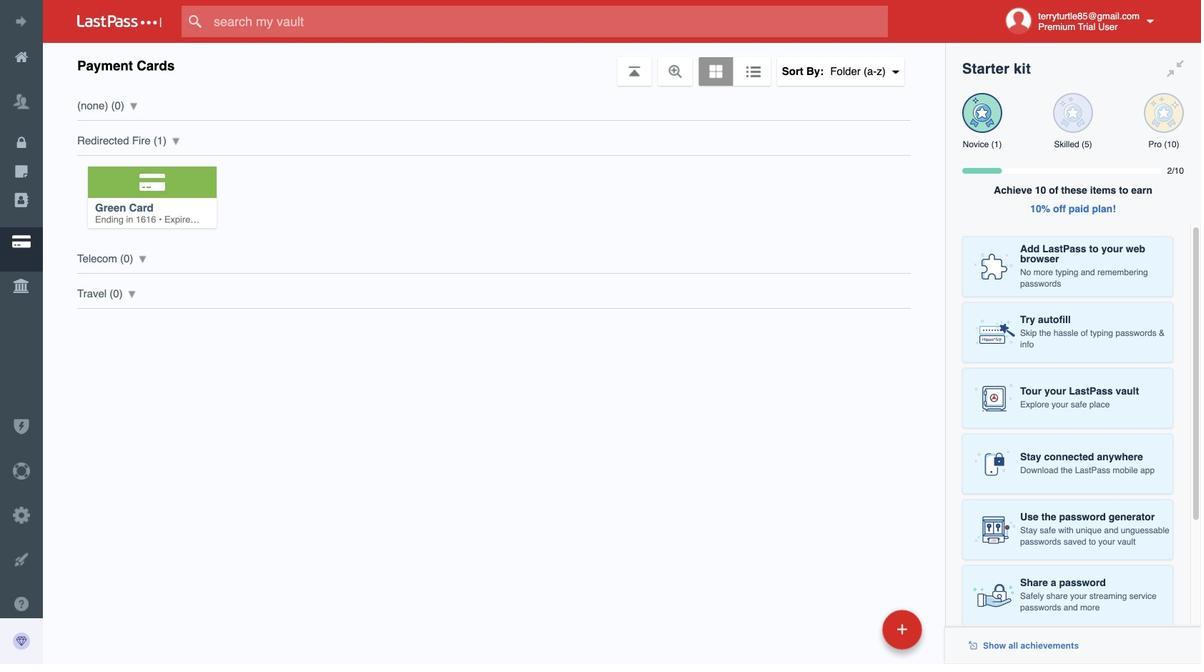 Task type: describe. For each thing, give the bounding box(es) containing it.
Search search field
[[182, 6, 916, 37]]

search my vault text field
[[182, 6, 916, 37]]

main navigation navigation
[[0, 0, 206, 664]]

new item element
[[784, 609, 927, 650]]



Task type: locate. For each thing, give the bounding box(es) containing it.
lastpass image
[[77, 15, 162, 28]]

new item navigation
[[784, 606, 931, 664]]

vault options navigation
[[43, 43, 945, 86]]



